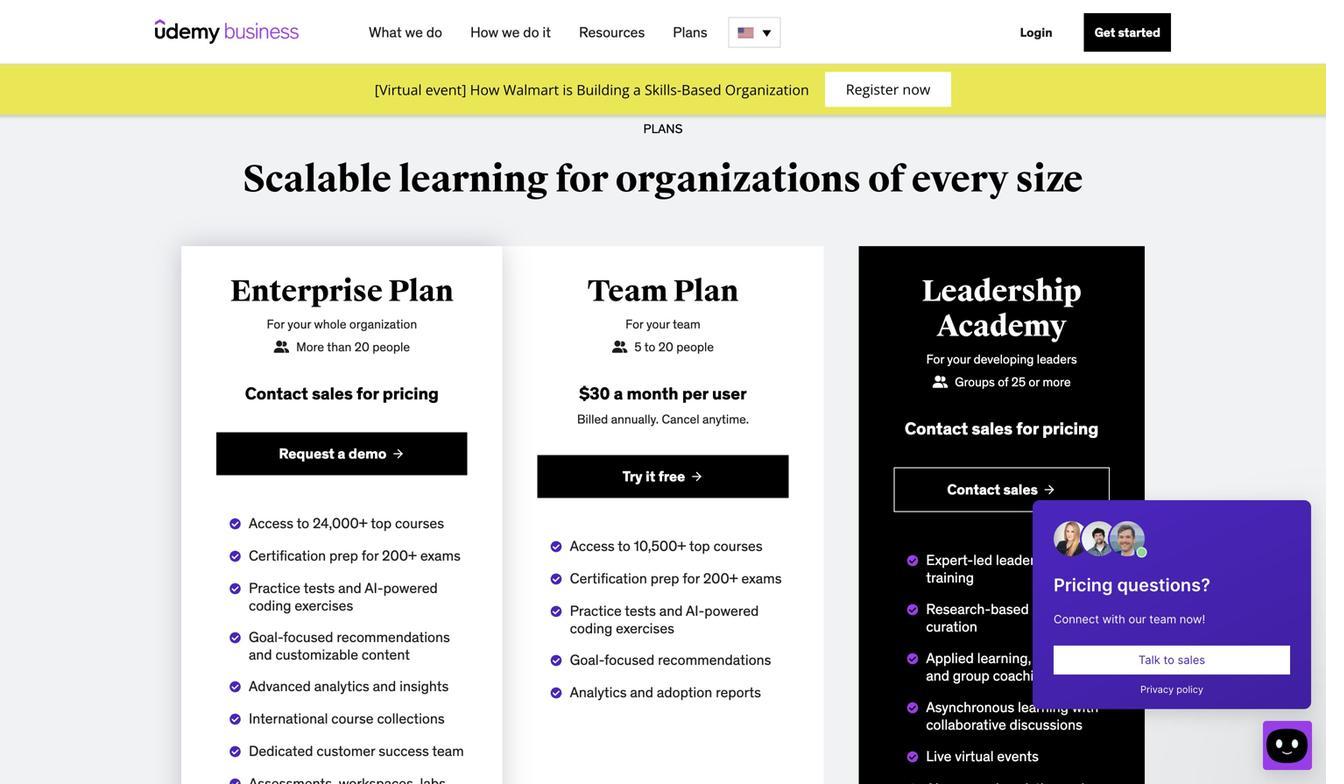 Task type: locate. For each thing, give the bounding box(es) containing it.
certification prep for 200+ exams down access to 24,000+ top courses
[[249, 547, 461, 564]]

your
[[288, 316, 311, 332], [647, 316, 670, 332], [947, 351, 971, 367]]

1 vertical spatial practice
[[570, 602, 622, 620]]

0 horizontal spatial courses
[[395, 514, 444, 532]]

tests
[[304, 579, 335, 597], [625, 602, 656, 620]]

1 horizontal spatial solid image
[[933, 376, 948, 388]]

your inside enterprise plan for your whole organization
[[288, 316, 311, 332]]

0 horizontal spatial we
[[405, 23, 423, 41]]

your up more
[[288, 316, 311, 332]]

prep down access to 24,000+ top courses
[[329, 547, 358, 564]]

2 horizontal spatial your
[[947, 351, 971, 367]]

1 horizontal spatial people
[[677, 339, 714, 355]]

2 do from the left
[[523, 23, 539, 41]]

5
[[635, 339, 642, 355]]

0 vertical spatial it
[[543, 23, 551, 41]]

learning for asynchronous
[[1018, 698, 1069, 716]]

0 vertical spatial exams
[[420, 547, 461, 564]]

contact sales for pricing down than
[[245, 383, 439, 404]]

recommendations for and
[[337, 628, 450, 646]]

focused up advanced in the left bottom of the page
[[283, 628, 333, 646]]

discussions
[[1010, 716, 1083, 734]]

more than 20 people
[[296, 339, 410, 355]]

a inside $30 a month per user billed annually. cancel anytime.
[[614, 383, 623, 404]]

a right $30
[[614, 383, 623, 404]]

content up advanced analytics and insights at the left bottom of page
[[362, 646, 410, 663]]

it up walmart on the left top
[[543, 23, 551, 41]]

1 horizontal spatial learning
[[1018, 698, 1069, 716]]

do inside how we do it dropdown button
[[523, 23, 539, 41]]

login button
[[1010, 13, 1063, 52]]

0 vertical spatial coding
[[249, 596, 291, 614]]

get started
[[1095, 25, 1161, 40]]

building
[[577, 80, 630, 99]]

for up the "5"
[[626, 316, 644, 332]]

0 vertical spatial how
[[470, 23, 499, 41]]

top right 10,500+
[[689, 537, 710, 555]]

1 vertical spatial content
[[362, 646, 410, 663]]

goal- up analytics
[[570, 651, 605, 669]]

1 horizontal spatial we
[[502, 23, 520, 41]]

for inside enterprise plan for your whole organization
[[267, 316, 285, 332]]

certification prep for 200+ exams for 10,500+
[[570, 569, 782, 587]]

sales up leadership
[[1004, 481, 1038, 499]]

1 horizontal spatial practice
[[570, 602, 622, 620]]

contact up led
[[947, 481, 1001, 499]]

exercises up goal-focused recommendations and customizable content
[[295, 596, 353, 614]]

20 for team plan
[[659, 339, 674, 355]]

learning for scalable
[[399, 157, 549, 202]]

we up walmart on the left top
[[502, 23, 520, 41]]

access for access to 24,000+ top courses
[[249, 514, 294, 532]]

1 vertical spatial sales
[[972, 418, 1013, 439]]

24,000+
[[313, 514, 368, 532]]

tests for 24,000+
[[304, 579, 335, 597]]

1 vertical spatial courses
[[714, 537, 763, 555]]

1 horizontal spatial prep
[[651, 569, 679, 587]]

we inside dropdown button
[[502, 23, 520, 41]]

goal- for goal-focused recommendations and customizable content
[[249, 628, 283, 646]]

team
[[673, 316, 701, 332], [432, 742, 464, 760]]

contact sales for pricing down groups of 25 or more
[[905, 418, 1099, 439]]

top
[[371, 514, 392, 532], [689, 537, 710, 555]]

based
[[991, 600, 1029, 618]]

1 we from the left
[[405, 23, 423, 41]]

1 vertical spatial tests
[[625, 602, 656, 620]]

analytics
[[314, 677, 369, 695]]

exercises up goal-focused recommendations
[[616, 619, 675, 637]]

your inside leadership academy for your developing leaders
[[947, 351, 971, 367]]

0 horizontal spatial your
[[288, 316, 311, 332]]

focused for advanced
[[283, 628, 333, 646]]

1 horizontal spatial ai-
[[686, 602, 705, 620]]

practice tests and ai-powered coding exercises for 24,000+
[[249, 579, 438, 614]]

20 right the "5"
[[659, 339, 674, 355]]

goal- inside goal-focused recommendations and customizable content
[[249, 628, 283, 646]]

1 how from the top
[[470, 23, 499, 41]]

dedicated customer success team
[[249, 742, 464, 760]]

1 plan from the left
[[388, 273, 454, 310]]

0 vertical spatial certification prep for 200+ exams
[[249, 547, 461, 564]]

1 vertical spatial exams
[[742, 569, 782, 587]]

exercises for analytics
[[295, 596, 353, 614]]

1 vertical spatial ai-
[[686, 602, 705, 620]]

plan up 'organization'
[[388, 273, 454, 310]]

1 horizontal spatial courses
[[714, 537, 763, 555]]

2 horizontal spatial to
[[644, 339, 656, 355]]

plan inside team plan for your team
[[674, 273, 739, 310]]

walmart
[[503, 80, 559, 99]]

0 horizontal spatial of
[[868, 157, 905, 202]]

tests for 10,500+
[[625, 602, 656, 620]]

1 people from the left
[[373, 339, 410, 355]]

for inside team plan for your team
[[626, 316, 644, 332]]

access left 10,500+
[[570, 537, 615, 555]]

1 horizontal spatial contact sales for pricing
[[905, 418, 1099, 439]]

0 vertical spatial content
[[1033, 600, 1081, 618]]

solid image left groups
[[933, 376, 948, 388]]

1 vertical spatial learning
[[1018, 698, 1069, 716]]

0 vertical spatial tests
[[304, 579, 335, 597]]

1 horizontal spatial 20
[[659, 339, 674, 355]]

do inside "what we do" dropdown button
[[426, 23, 442, 41]]

0 vertical spatial of
[[868, 157, 905, 202]]

learning inside "asynchronous learning with collaborative discussions"
[[1018, 698, 1069, 716]]

resources button
[[572, 17, 652, 48]]

of left every
[[868, 157, 905, 202]]

how we do it
[[470, 23, 551, 41]]

0 vertical spatial prep
[[329, 547, 358, 564]]

your up 5 to 20 people
[[647, 316, 670, 332]]

to right the "5"
[[644, 339, 656, 355]]

1 horizontal spatial coding
[[570, 619, 613, 637]]

0 vertical spatial contact sales for pricing
[[245, 383, 439, 404]]

0 horizontal spatial team
[[432, 742, 464, 760]]

your up groups
[[947, 351, 971, 367]]

20
[[355, 339, 370, 355], [659, 339, 674, 355]]

200+ down access to 24,000+ top courses
[[382, 547, 417, 564]]

we inside dropdown button
[[405, 23, 423, 41]]

2 how from the top
[[470, 80, 500, 99]]

0 horizontal spatial coding
[[249, 596, 291, 614]]

20 right than
[[355, 339, 370, 355]]

0 horizontal spatial practice tests and ai-powered coding exercises
[[249, 579, 438, 614]]

contact for leadership academy
[[905, 418, 968, 439]]

0 vertical spatial ai-
[[365, 579, 383, 597]]

20 for enterprise plan
[[355, 339, 370, 355]]

top right 24,000+
[[371, 514, 392, 532]]

1 vertical spatial 200+
[[703, 569, 738, 587]]

it
[[543, 23, 551, 41], [646, 468, 655, 486]]

1 horizontal spatial it
[[646, 468, 655, 486]]

0 vertical spatial recommendations
[[337, 628, 450, 646]]

advanced analytics and insights
[[249, 677, 449, 695]]

of left 25
[[998, 374, 1009, 390]]

1 horizontal spatial 200+
[[703, 569, 738, 587]]

we
[[405, 23, 423, 41], [502, 23, 520, 41]]

size
[[1016, 157, 1083, 202]]

contact down solid image at the left
[[245, 383, 308, 404]]

practice tests and ai-powered coding exercises up goal-focused recommendations
[[570, 602, 759, 637]]

top for 24,000+
[[371, 514, 392, 532]]

coding up customizable at the left bottom
[[249, 596, 291, 614]]

tool
[[1035, 649, 1059, 667]]

1 horizontal spatial to
[[618, 537, 631, 555]]

0 horizontal spatial learning
[[399, 157, 549, 202]]

a for demo
[[338, 445, 345, 463]]

content inside research-based content curation
[[1033, 600, 1081, 618]]

0 horizontal spatial access
[[249, 514, 294, 532]]

practice up analytics
[[570, 602, 622, 620]]

2 we from the left
[[502, 23, 520, 41]]

1 vertical spatial pricing
[[1043, 418, 1099, 439]]

request a demo
[[279, 445, 387, 463]]

certification for 10,500+
[[570, 569, 647, 587]]

1 horizontal spatial team
[[673, 316, 701, 332]]

group
[[953, 667, 990, 684]]

courses right 10,500+
[[714, 537, 763, 555]]

per
[[682, 383, 709, 404]]

0 horizontal spatial it
[[543, 23, 551, 41]]

contact sales for pricing for academy
[[905, 418, 1099, 439]]

expert-led leadership training
[[926, 551, 1062, 586]]

live virtual events
[[926, 747, 1039, 765]]

plan
[[388, 273, 454, 310], [674, 273, 739, 310]]

and inside goal-focused recommendations and customizable content
[[249, 646, 272, 663]]

1 vertical spatial solid image
[[933, 376, 948, 388]]

0 horizontal spatial people
[[373, 339, 410, 355]]

how
[[470, 23, 499, 41], [470, 80, 500, 99]]

anytime.
[[703, 412, 749, 427]]

access for access to 10,500+ top courses
[[570, 537, 615, 555]]

ai- up goal-focused recommendations and customizable content
[[365, 579, 383, 597]]

it inside dropdown button
[[543, 23, 551, 41]]

powered up goal-focused recommendations
[[705, 602, 759, 620]]

annually.
[[611, 412, 659, 427]]

0 horizontal spatial solid image
[[612, 341, 628, 353]]

cancel
[[662, 412, 700, 427]]

practice for goal-focused recommendations
[[570, 602, 622, 620]]

to left 24,000+
[[297, 514, 309, 532]]

it right the "try"
[[646, 468, 655, 486]]

0 vertical spatial learning
[[399, 157, 549, 202]]

how right what we do in the left top of the page
[[470, 23, 499, 41]]

1 horizontal spatial powered
[[705, 602, 759, 620]]

powered up goal-focused recommendations and customizable content
[[383, 579, 438, 597]]

and
[[338, 579, 362, 597], [660, 602, 683, 620], [249, 646, 272, 663], [926, 667, 950, 684], [373, 677, 396, 695], [630, 683, 654, 701]]

0 vertical spatial practice
[[249, 579, 301, 597]]

1 vertical spatial prep
[[651, 569, 679, 587]]

we for how
[[502, 23, 520, 41]]

2 vertical spatial sales
[[1004, 481, 1038, 499]]

practice tests and ai-powered coding exercises up goal-focused recommendations and customizable content
[[249, 579, 438, 614]]

pricing down the more
[[1043, 418, 1099, 439]]

prep for 10,500+
[[651, 569, 679, 587]]

try
[[623, 468, 643, 486]]

1 horizontal spatial recommendations
[[658, 651, 771, 669]]

do up walmart on the left top
[[523, 23, 539, 41]]

contact sales for pricing
[[245, 383, 439, 404], [905, 418, 1099, 439]]

1 horizontal spatial access
[[570, 537, 615, 555]]

and inside applied learning, tool kits, and group coaching
[[926, 667, 950, 684]]

2 horizontal spatial a
[[633, 80, 641, 99]]

goal-focused recommendations and customizable content
[[249, 628, 450, 663]]

coding for goal-focused recommendations and customizable content
[[249, 596, 291, 614]]

1 horizontal spatial certification prep for 200+ exams
[[570, 569, 782, 587]]

goal- up advanced in the left bottom of the page
[[249, 628, 283, 646]]

1 horizontal spatial plan
[[674, 273, 739, 310]]

do
[[426, 23, 442, 41], [523, 23, 539, 41]]

people for team plan
[[677, 339, 714, 355]]

focused inside goal-focused recommendations and customizable content
[[283, 628, 333, 646]]

0 vertical spatial goal-
[[249, 628, 283, 646]]

scalable
[[243, 157, 392, 202]]

content
[[1033, 600, 1081, 618], [362, 646, 410, 663]]

1 vertical spatial contact sales for pricing
[[905, 418, 1099, 439]]

1 vertical spatial team
[[432, 742, 464, 760]]

200+ down access to 10,500+ top courses
[[703, 569, 738, 587]]

1 do from the left
[[426, 23, 442, 41]]

0 horizontal spatial content
[[362, 646, 410, 663]]

0 horizontal spatial top
[[371, 514, 392, 532]]

exercises
[[295, 596, 353, 614], [616, 619, 675, 637]]

expert-
[[926, 551, 974, 569]]

recommendations
[[337, 628, 450, 646], [658, 651, 771, 669]]

1 horizontal spatial a
[[614, 383, 623, 404]]

0 horizontal spatial plan
[[388, 273, 454, 310]]

collections
[[377, 709, 445, 727]]

billed
[[577, 412, 608, 427]]

analytics
[[570, 683, 627, 701]]

practice up customizable at the left bottom
[[249, 579, 301, 597]]

1 horizontal spatial practice tests and ai-powered coding exercises
[[570, 602, 759, 637]]

1 horizontal spatial top
[[689, 537, 710, 555]]

team right success
[[432, 742, 464, 760]]

solid image
[[612, 341, 628, 353], [933, 376, 948, 388]]

events
[[997, 747, 1039, 765]]

a left skills-
[[633, 80, 641, 99]]

plan inside enterprise plan for your whole organization
[[388, 273, 454, 310]]

certification prep for 200+ exams down access to 10,500+ top courses
[[570, 569, 782, 587]]

a left demo
[[338, 445, 345, 463]]

for up solid image at the left
[[267, 316, 285, 332]]

1 vertical spatial a
[[614, 383, 623, 404]]

content right 'based' at bottom right
[[1033, 600, 1081, 618]]

and left adoption
[[630, 683, 654, 701]]

recommendations inside goal-focused recommendations and customizable content
[[337, 628, 450, 646]]

for inside leadership academy for your developing leaders
[[927, 351, 944, 367]]

focused for analytics
[[605, 651, 655, 669]]

0 vertical spatial solid image
[[612, 341, 628, 353]]

ai- up goal-focused recommendations
[[686, 602, 705, 620]]

coding up analytics
[[570, 619, 613, 637]]

access
[[249, 514, 294, 532], [570, 537, 615, 555]]

and left group
[[926, 667, 950, 684]]

people for enterprise plan
[[373, 339, 410, 355]]

1 vertical spatial coding
[[570, 619, 613, 637]]

1 vertical spatial certification prep for 200+ exams
[[570, 569, 782, 587]]

0 horizontal spatial tests
[[304, 579, 335, 597]]

curation
[[926, 617, 978, 635]]

focused up analytics
[[605, 651, 655, 669]]

coaching
[[993, 667, 1050, 684]]

sales down than
[[312, 383, 353, 404]]

and up advanced in the left bottom of the page
[[249, 646, 272, 663]]

solid image
[[274, 341, 289, 353]]

25
[[1012, 374, 1026, 390]]

0 vertical spatial sales
[[312, 383, 353, 404]]

pricing down more than 20 people
[[383, 383, 439, 404]]

solid image left the "5"
[[612, 341, 628, 353]]

1 vertical spatial recommendations
[[658, 651, 771, 669]]

0 vertical spatial top
[[371, 514, 392, 532]]

get started link
[[1084, 13, 1171, 52]]

1 20 from the left
[[355, 339, 370, 355]]

1 vertical spatial certification
[[570, 569, 647, 587]]

for
[[556, 157, 609, 202], [357, 383, 379, 404], [1017, 418, 1039, 439], [362, 547, 379, 564], [683, 569, 700, 587]]

0 horizontal spatial goal-
[[249, 628, 283, 646]]

0 vertical spatial exercises
[[295, 596, 353, 614]]

recommendations up insights
[[337, 628, 450, 646]]

to left 10,500+
[[618, 537, 631, 555]]

a for month
[[614, 383, 623, 404]]

tests up goal-focused recommendations and customizable content
[[304, 579, 335, 597]]

certification down 24,000+
[[249, 547, 326, 564]]

for for enterprise
[[267, 316, 285, 332]]

0 horizontal spatial prep
[[329, 547, 358, 564]]

team up 5 to 20 people
[[673, 316, 701, 332]]

exams
[[420, 547, 461, 564], [742, 569, 782, 587]]

international
[[249, 709, 328, 727]]

1 vertical spatial access
[[570, 537, 615, 555]]

courses
[[395, 514, 444, 532], [714, 537, 763, 555]]

1 horizontal spatial tests
[[625, 602, 656, 620]]

0 vertical spatial contact
[[245, 383, 308, 404]]

pricing for plan
[[383, 383, 439, 404]]

2 vertical spatial contact
[[947, 481, 1001, 499]]

certification down 10,500+
[[570, 569, 647, 587]]

people down 'organization'
[[373, 339, 410, 355]]

courses right 24,000+
[[395, 514, 444, 532]]

0 vertical spatial focused
[[283, 628, 333, 646]]

sales down groups
[[972, 418, 1013, 439]]

0 vertical spatial team
[[673, 316, 701, 332]]

plans button
[[666, 17, 715, 48]]

for left the developing
[[927, 351, 944, 367]]

how right the event]
[[470, 80, 500, 99]]

contact down groups
[[905, 418, 968, 439]]

1 horizontal spatial exercises
[[616, 619, 675, 637]]

powered
[[383, 579, 438, 597], [705, 602, 759, 620]]

0 horizontal spatial contact sales for pricing
[[245, 383, 439, 404]]

0 horizontal spatial a
[[338, 445, 345, 463]]

recommendations up reports at the bottom
[[658, 651, 771, 669]]

2 20 from the left
[[659, 339, 674, 355]]

coding
[[249, 596, 291, 614], [570, 619, 613, 637]]

event]
[[426, 80, 466, 99]]

contact
[[245, 383, 308, 404], [905, 418, 968, 439], [947, 481, 1001, 499]]

1 vertical spatial goal-
[[570, 651, 605, 669]]

plans
[[644, 121, 683, 137]]

2 people from the left
[[677, 339, 714, 355]]

10,500+
[[634, 537, 686, 555]]

tests up goal-focused recommendations
[[625, 602, 656, 620]]

2 plan from the left
[[674, 273, 739, 310]]

access left 24,000+
[[249, 514, 294, 532]]

than
[[327, 339, 352, 355]]

leaders
[[1037, 351, 1077, 367]]

0 horizontal spatial pricing
[[383, 383, 439, 404]]

0 horizontal spatial to
[[297, 514, 309, 532]]

practice tests and ai-powered coding exercises
[[249, 579, 438, 614], [570, 602, 759, 637]]

0 horizontal spatial certification
[[249, 547, 326, 564]]

prep down access to 10,500+ top courses
[[651, 569, 679, 587]]

to
[[644, 339, 656, 355], [297, 514, 309, 532], [618, 537, 631, 555]]

1 vertical spatial focused
[[605, 651, 655, 669]]

do right what
[[426, 23, 442, 41]]

access to 10,500+ top courses
[[570, 537, 763, 555]]

we right what
[[405, 23, 423, 41]]

0 vertical spatial powered
[[383, 579, 438, 597]]

plan up 5 to 20 people
[[674, 273, 739, 310]]

insights
[[400, 677, 449, 695]]

your inside team plan for your team
[[647, 316, 670, 332]]

people up per
[[677, 339, 714, 355]]

applied learning, tool kits, and group coaching
[[926, 649, 1088, 684]]



Task type: describe. For each thing, give the bounding box(es) containing it.
whole
[[314, 316, 347, 332]]

applied
[[926, 649, 974, 667]]

1 vertical spatial of
[[998, 374, 1009, 390]]

your for leadership
[[947, 351, 971, 367]]

sales for academy
[[972, 418, 1013, 439]]

exams for access to 24,000+ top courses
[[420, 547, 461, 564]]

organizations
[[616, 157, 861, 202]]

live
[[926, 747, 952, 765]]

user
[[712, 383, 747, 404]]

to for 20
[[644, 339, 656, 355]]

developing
[[974, 351, 1034, 367]]

menu navigation
[[355, 0, 1171, 65]]

groups
[[955, 374, 995, 390]]

solid image for team plan
[[612, 341, 628, 353]]

more
[[1043, 374, 1071, 390]]

plan for enterprise
[[388, 273, 454, 310]]

ai- for 24,000+
[[365, 579, 383, 597]]

team
[[588, 273, 668, 310]]

solid image for leadership academy
[[933, 376, 948, 388]]

pricing for academy
[[1043, 418, 1099, 439]]

we for what
[[405, 23, 423, 41]]

asynchronous learning with collaborative discussions
[[926, 698, 1099, 734]]

adoption
[[657, 683, 712, 701]]

customizable
[[276, 646, 358, 663]]

more
[[296, 339, 324, 355]]

advanced
[[249, 677, 311, 695]]

how we do it button
[[463, 17, 558, 48]]

analytics and adoption reports
[[570, 683, 761, 701]]

to for 10,500+
[[618, 537, 631, 555]]

goal- for goal-focused recommendations
[[570, 651, 605, 669]]

enterprise plan for your whole organization
[[230, 273, 454, 332]]

try it free link
[[538, 455, 789, 498]]

or
[[1029, 374, 1040, 390]]

and up goal-focused recommendations
[[660, 602, 683, 620]]

leadership
[[996, 551, 1062, 569]]

content inside goal-focused recommendations and customizable content
[[362, 646, 410, 663]]

plan for team
[[674, 273, 739, 310]]

contact sales for pricing for plan
[[245, 383, 439, 404]]

login
[[1020, 25, 1053, 40]]

get
[[1095, 25, 1116, 40]]

certification prep for 200+ exams for 24,000+
[[249, 547, 461, 564]]

ai- for 10,500+
[[686, 602, 705, 620]]

team plan for your team
[[588, 273, 739, 332]]

certification for 24,000+
[[249, 547, 326, 564]]

powered for goal-focused recommendations and customizable content
[[383, 579, 438, 597]]

[virtual event] how walmart is building a skills-based organization
[[375, 80, 809, 99]]

groups of 25 or more
[[955, 374, 1071, 390]]

top for 10,500+
[[689, 537, 710, 555]]

recommendations for adoption
[[658, 651, 771, 669]]

what we do button
[[362, 17, 449, 48]]

200+ for 10,500+
[[703, 569, 738, 587]]

kits,
[[1062, 649, 1088, 667]]

practice for goal-focused recommendations and customizable content
[[249, 579, 301, 597]]

$30 a month per user billed annually. cancel anytime.
[[577, 383, 749, 427]]

courses for access to 24,000+ top courses
[[395, 514, 444, 532]]

research-
[[926, 600, 991, 618]]

request
[[279, 445, 335, 463]]

contact sales
[[947, 481, 1038, 499]]

do for how we do it
[[523, 23, 539, 41]]

register
[[846, 80, 899, 99]]

for for team
[[626, 316, 644, 332]]

organization
[[725, 80, 809, 99]]

virtual
[[955, 747, 994, 765]]

success
[[379, 742, 429, 760]]

contact sales link
[[894, 468, 1110, 512]]

started
[[1118, 25, 1161, 40]]

$30
[[579, 383, 610, 404]]

request a demo link
[[216, 433, 468, 475]]

plans
[[673, 23, 708, 41]]

customer
[[317, 742, 375, 760]]

research-based content curation
[[926, 600, 1081, 635]]

powered for goal-focused recommendations
[[705, 602, 759, 620]]

is
[[563, 80, 573, 99]]

your for team
[[647, 316, 670, 332]]

skills-
[[645, 80, 682, 99]]

coding for goal-focused recommendations
[[570, 619, 613, 637]]

200+ for 24,000+
[[382, 547, 417, 564]]

with
[[1072, 698, 1099, 716]]

access to 24,000+ top courses
[[249, 514, 444, 532]]

what
[[369, 23, 402, 41]]

collaborative
[[926, 716, 1006, 734]]

for for leadership
[[927, 351, 944, 367]]

scalable learning for organizations of every size
[[243, 157, 1083, 202]]

to for 24,000+
[[297, 514, 309, 532]]

udemy business image
[[155, 19, 299, 44]]

organization
[[349, 316, 417, 332]]

enterprise
[[230, 273, 383, 310]]

5 to 20 people
[[635, 339, 714, 355]]

learning,
[[977, 649, 1032, 667]]

try it free
[[623, 468, 685, 486]]

course
[[331, 709, 374, 727]]

based
[[682, 80, 722, 99]]

and up goal-focused recommendations and customizable content
[[338, 579, 362, 597]]

free
[[659, 468, 685, 486]]

courses for access to 10,500+ top courses
[[714, 537, 763, 555]]

your for enterprise
[[288, 316, 311, 332]]

leadership academy for your developing leaders
[[922, 273, 1082, 367]]

what we do
[[369, 23, 442, 41]]

training
[[926, 568, 974, 586]]

demo
[[349, 445, 387, 463]]

dedicated
[[249, 742, 313, 760]]

[virtual
[[375, 80, 422, 99]]

academy
[[937, 308, 1067, 345]]

practice tests and ai-powered coding exercises for 10,500+
[[570, 602, 759, 637]]

leadership
[[922, 273, 1082, 310]]

asynchronous
[[926, 698, 1015, 716]]

contact for enterprise plan
[[245, 383, 308, 404]]

sales for plan
[[312, 383, 353, 404]]

register now
[[846, 80, 931, 99]]

goal-focused recommendations
[[570, 651, 771, 669]]

led
[[974, 551, 993, 569]]

resources
[[579, 23, 645, 41]]

0 vertical spatial a
[[633, 80, 641, 99]]

do for what we do
[[426, 23, 442, 41]]

team inside team plan for your team
[[673, 316, 701, 332]]

prep for 24,000+
[[329, 547, 358, 564]]

how inside dropdown button
[[470, 23, 499, 41]]

and left insights
[[373, 677, 396, 695]]

exams for access to 10,500+ top courses
[[742, 569, 782, 587]]

international course collections
[[249, 709, 445, 727]]

exercises for and
[[616, 619, 675, 637]]



Task type: vqa. For each thing, say whether or not it's contained in the screenshot.
learning for Asynchronous
yes



